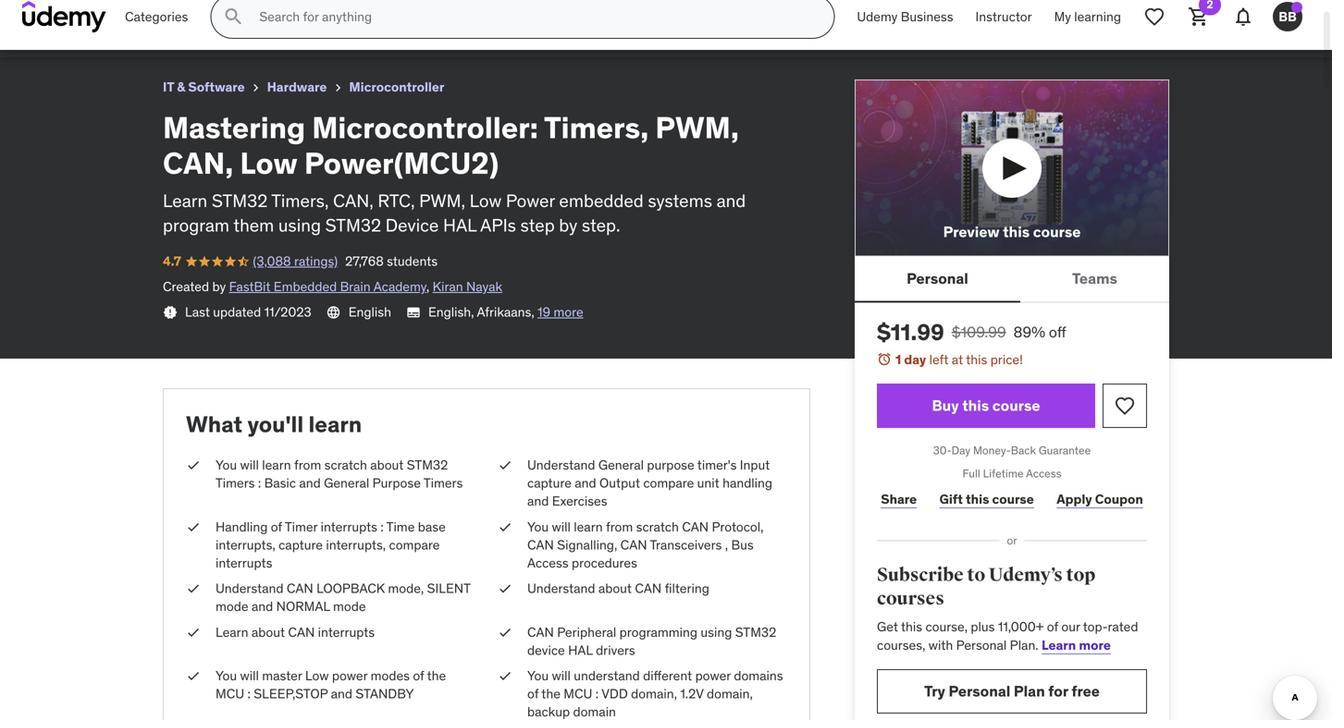 Task type: vqa. For each thing, say whether or not it's contained in the screenshot.
top ratings)
yes



Task type: describe. For each thing, give the bounding box(es) containing it.
: inside you will master low power modes of the mcu : sleep,stop and standby
[[248, 686, 251, 703]]

you have alerts image
[[1292, 2, 1303, 13]]

purpose
[[647, 457, 695, 474]]

xsmall image for you will learn from scratch can protocol, can signalling, can transceivers , bus access procedures
[[498, 519, 513, 537]]

from for can
[[606, 519, 633, 536]]

brain
[[340, 279, 371, 295]]

tab list containing personal
[[855, 257, 1170, 303]]

can left signalling,
[[527, 537, 554, 554]]

timer
[[285, 519, 318, 536]]

: inside handling of timer interrupts : time base interrupts, capture interrupts, compare interrupts
[[381, 519, 384, 536]]

2 mode from the left
[[333, 599, 366, 616]]

and up exercises
[[575, 475, 597, 492]]

interrupts for can
[[318, 624, 375, 641]]

stm32 down rtc,
[[325, 214, 381, 236]]

off
[[1049, 323, 1067, 342]]

mastering microcontroller: timers, pwm, can, low power(mcu2) learn stm32 timers, can, rtc, pwm, low power embedded systems and program them using stm32 device hal apis step by step.
[[163, 109, 746, 236]]

stm32 inside can peripheral programming using stm32 device hal drivers
[[735, 624, 777, 641]]

input
[[740, 457, 770, 474]]

udemy image
[[22, 1, 106, 33]]

this for get
[[901, 619, 923, 636]]

xsmall image for you will master low power modes of the mcu : sleep,stop and standby
[[186, 668, 201, 686]]

filtering
[[665, 581, 710, 597]]

personal inside button
[[907, 269, 969, 288]]

fastbit embedded brain academy link
[[229, 279, 427, 295]]

understand for capture
[[527, 457, 595, 474]]

1 vertical spatial ratings)
[[294, 253, 338, 270]]

power(mcu2) for mastering microcontroller: timers, pwm, can, low power(mcu2) learn stm32 timers, can, rtc, pwm, low power embedded systems and program them using stm32 device hal apis step by step.
[[304, 145, 499, 182]]

my learning link
[[1043, 0, 1133, 39]]

modes
[[371, 668, 410, 685]]

signalling,
[[557, 537, 617, 554]]

1 horizontal spatial (3,088
[[253, 253, 291, 270]]

about for learn about can interrupts
[[252, 624, 285, 641]]

1 domain, from the left
[[631, 686, 677, 703]]

device
[[527, 643, 565, 659]]

understand down procedures
[[527, 581, 595, 597]]

english, afrikaans , 19 more
[[428, 304, 584, 321]]

understand for mode
[[216, 581, 284, 597]]

can, for mastering microcontroller: timers, pwm, can, low power(mcu2) (3,088 ratings) 27,768 students
[[306, 8, 342, 27]]

pwm, for mastering microcontroller: timers, pwm, can, low power(mcu2) learn stm32 timers, can, rtc, pwm, low power embedded systems and program them using stm32 device hal apis step by step.
[[656, 109, 739, 146]]

instructor
[[976, 8, 1032, 25]]

learn for you will learn from scratch can protocol, can signalling, can transceivers , bus access procedures
[[574, 519, 603, 536]]

understand general purpose timer's input capture and output compare unit handling and exercises
[[527, 457, 773, 510]]

of inside get this course, plus 11,000+ of our top-rated courses, with personal plan.
[[1047, 619, 1059, 636]]

drivers
[[596, 643, 635, 659]]

microcontroller: for mastering microcontroller: timers, pwm, can, low power(mcu2) (3,088 ratings) 27,768 students
[[89, 8, 203, 27]]

1 mode from the left
[[216, 599, 248, 616]]

0 vertical spatial more
[[554, 304, 584, 321]]

scratch for and
[[324, 457, 367, 474]]

27,768 inside mastering microcontroller: timers, pwm, can, low power(mcu2) (3,088 ratings) 27,768 students
[[147, 32, 186, 49]]

guarantee
[[1039, 444, 1091, 458]]

of inside you will master low power modes of the mcu : sleep,stop and standby
[[413, 668, 424, 685]]

will for you will understand different power domains of the mcu : vdd domain, 1.2v domain, backup domain
[[552, 668, 571, 685]]

1 timers from the left
[[216, 475, 255, 492]]

$11.99 $109.99 89% off
[[877, 319, 1067, 347]]

about inside you will learn from scratch about stm32 timers : basic and general purpose timers
[[370, 457, 404, 474]]

&
[[177, 79, 185, 95]]

domains
[[734, 668, 783, 685]]

sleep,stop
[[254, 686, 328, 703]]

about for understand about can filtering
[[599, 581, 632, 597]]

udemy
[[857, 8, 898, 25]]

day
[[952, 444, 971, 458]]

stm32 up "them"
[[212, 190, 268, 212]]

basic
[[264, 475, 296, 492]]

you'll
[[247, 411, 304, 438]]

or
[[1007, 534, 1017, 548]]

gift this course link
[[936, 482, 1038, 519]]

mastering for mastering microcontroller: timers, pwm, can, low power(mcu2) learn stm32 timers, can, rtc, pwm, low power embedded systems and program them using stm32 device hal apis step by step.
[[163, 109, 306, 146]]

the for you will understand different power domains of the mcu : vdd domain, 1.2v domain, backup domain
[[542, 686, 561, 703]]

bb link
[[1266, 0, 1310, 39]]

created
[[163, 279, 209, 295]]

this right at
[[966, 352, 988, 368]]

top-
[[1083, 619, 1108, 636]]

2 vertical spatial timers,
[[271, 190, 329, 212]]

personal inside get this course, plus 11,000+ of our top-rated courses, with personal plan.
[[957, 637, 1007, 654]]

you for you will master low power modes of the mcu : sleep,stop and standby
[[216, 668, 237, 685]]

students inside mastering microcontroller: timers, pwm, can, low power(mcu2) (3,088 ratings) 27,768 students
[[189, 32, 240, 49]]

device
[[386, 214, 439, 236]]

learn for you will learn from scratch about stm32 timers : basic and general purpose timers
[[262, 457, 291, 474]]

price!
[[991, 352, 1023, 368]]

learn more
[[1042, 637, 1111, 654]]

software
[[188, 79, 245, 95]]

kiran
[[433, 279, 463, 295]]

will for you will master low power modes of the mcu : sleep,stop and standby
[[240, 668, 259, 685]]

and inside you will learn from scratch about stm32 timers : basic and general purpose timers
[[299, 475, 321, 492]]

19
[[538, 304, 551, 321]]

using inside 'mastering microcontroller: timers, pwm, can, low power(mcu2) learn stm32 timers, can, rtc, pwm, low power embedded systems and program them using stm32 device hal apis step by step.'
[[278, 214, 321, 236]]

academy
[[374, 279, 427, 295]]

mcu for master
[[216, 686, 244, 703]]

and inside you will master low power modes of the mcu : sleep,stop and standby
[[331, 686, 353, 703]]

what
[[186, 411, 243, 438]]

submit search image
[[222, 6, 245, 28]]

lifetime
[[983, 467, 1024, 481]]

business
[[901, 8, 954, 25]]

xsmall image for can peripheral programming using stm32 device hal drivers
[[498, 624, 513, 642]]

last
[[185, 304, 210, 321]]

89%
[[1014, 323, 1046, 342]]

2 vertical spatial can,
[[333, 190, 374, 212]]

learn more link
[[1042, 637, 1111, 654]]

xsmall image for last updated 11/2023
[[163, 306, 178, 320]]

1 horizontal spatial ,
[[531, 304, 535, 321]]

course for buy this course
[[993, 396, 1041, 415]]

27,768 students
[[345, 253, 438, 270]]

$11.99
[[877, 319, 945, 347]]

this for buy
[[963, 396, 989, 415]]

created by fastbit embedded brain academy , kiran nayak
[[163, 279, 503, 295]]

microcontroller link
[[349, 76, 445, 99]]

what you'll learn
[[186, 411, 362, 438]]

by inside 'mastering microcontroller: timers, pwm, can, low power(mcu2) learn stm32 timers, can, rtc, pwm, low power embedded systems and program them using stm32 device hal apis step by step.'
[[559, 214, 578, 236]]

low up "them"
[[240, 145, 298, 182]]

pwm, for mastering microcontroller: timers, pwm, can, low power(mcu2) (3,088 ratings) 27,768 students
[[261, 8, 303, 27]]

30-day money-back guarantee full lifetime access
[[934, 444, 1091, 481]]

udemy business link
[[846, 0, 965, 39]]

(3,088 inside mastering microcontroller: timers, pwm, can, low power(mcu2) (3,088 ratings) 27,768 students
[[55, 32, 93, 49]]

handling of timer interrupts : time base interrupts, capture interrupts, compare interrupts
[[216, 519, 446, 572]]

transceivers
[[650, 537, 722, 554]]

2 vertical spatial personal
[[949, 682, 1011, 701]]

of inside handling of timer interrupts : time base interrupts, capture interrupts, compare interrupts
[[271, 519, 282, 536]]

programming
[[620, 624, 698, 641]]

rtc,
[[378, 190, 415, 212]]

2 domain, from the left
[[707, 686, 753, 703]]

mastering microcontroller: timers, pwm, can, low power(mcu2) (3,088 ratings) 27,768 students
[[15, 8, 474, 49]]

them
[[233, 214, 274, 236]]

xsmall image for you will learn from scratch about stm32 timers : basic and general purpose timers
[[186, 457, 201, 475]]

power(mcu2) for mastering microcontroller: timers, pwm, can, low power(mcu2) (3,088 ratings) 27,768 students
[[377, 8, 474, 27]]

procedures
[[572, 555, 637, 572]]

subscribe to udemy's top courses
[[877, 564, 1096, 611]]

buy this course
[[932, 396, 1041, 415]]

from for basic
[[294, 457, 321, 474]]

teams button
[[1021, 257, 1170, 301]]

xsmall image for understand general purpose timer's input capture and output compare unit handling and exercises
[[498, 457, 513, 475]]

get this course, plus 11,000+ of our top-rated courses, with personal plan.
[[877, 619, 1139, 654]]

apply
[[1057, 492, 1093, 508]]

closed captions image
[[406, 305, 421, 320]]

can up the transceivers
[[682, 519, 709, 536]]

you will learn from scratch can protocol, can signalling, can transceivers , bus access procedures
[[527, 519, 764, 572]]

ratings) inside mastering microcontroller: timers, pwm, can, low power(mcu2) (3,088 ratings) 27,768 students
[[96, 32, 140, 49]]

timer's
[[698, 457, 737, 474]]

categories button
[[114, 0, 199, 39]]

you will understand different power domains of the mcu : vdd domain, 1.2v domain, backup domain
[[527, 668, 783, 721]]

course,
[[926, 619, 968, 636]]

learn for what you'll learn
[[309, 411, 362, 438]]

4.7
[[163, 253, 181, 270]]

0 vertical spatial ,
[[427, 279, 430, 295]]

it
[[163, 79, 174, 95]]

last updated 11/2023
[[185, 304, 312, 321]]

shopping cart with 2 items image
[[1188, 6, 1210, 28]]

1 vertical spatial 27,768
[[345, 253, 384, 270]]

personal button
[[855, 257, 1021, 301]]

bus
[[731, 537, 754, 554]]

general inside understand general purpose timer's input capture and output compare unit handling and exercises
[[599, 457, 644, 474]]

mcu for understand
[[564, 686, 593, 703]]

try personal plan for free
[[925, 682, 1100, 701]]

timers, for mastering microcontroller: timers, pwm, can, low power(mcu2) learn stm32 timers, can, rtc, pwm, low power embedded systems and program them using stm32 device hal apis step by step.
[[544, 109, 649, 146]]

power for standby
[[332, 668, 368, 685]]

you will learn from scratch about stm32 timers : basic and general purpose timers
[[216, 457, 463, 492]]

rated
[[1108, 619, 1139, 636]]

exercises
[[552, 493, 608, 510]]



Task type: locate. For each thing, give the bounding box(es) containing it.
hal inside can peripheral programming using stm32 device hal drivers
[[568, 643, 593, 659]]

timers, up "them"
[[271, 190, 329, 212]]

subscribe
[[877, 564, 964, 587]]

can, inside mastering microcontroller: timers, pwm, can, low power(mcu2) (3,088 ratings) 27,768 students
[[306, 8, 342, 27]]

1 vertical spatial learn
[[262, 457, 291, 474]]

0 vertical spatial hal
[[443, 214, 477, 236]]

will inside you will learn from scratch can protocol, can signalling, can transceivers , bus access procedures
[[552, 519, 571, 536]]

hardware
[[267, 79, 327, 95]]

interrupts for timer
[[321, 519, 378, 536]]

standby
[[356, 686, 414, 703]]

can, up hardware at left top
[[306, 8, 342, 27]]

stm32 inside you will learn from scratch about stm32 timers : basic and general purpose timers
[[407, 457, 448, 474]]

domain, down "domains"
[[707, 686, 753, 703]]

mode
[[216, 599, 248, 616], [333, 599, 366, 616]]

low inside mastering microcontroller: timers, pwm, can, low power(mcu2) (3,088 ratings) 27,768 students
[[345, 8, 374, 27]]

0 vertical spatial pwm,
[[261, 8, 303, 27]]

: inside you will learn from scratch about stm32 timers : basic and general purpose timers
[[258, 475, 261, 492]]

master
[[262, 668, 302, 685]]

1 vertical spatial pwm,
[[656, 109, 739, 146]]

more right 19
[[554, 304, 584, 321]]

access inside the 30-day money-back guarantee full lifetime access
[[1026, 467, 1062, 481]]

can, for mastering microcontroller: timers, pwm, can, low power(mcu2) learn stm32 timers, can, rtc, pwm, low power embedded systems and program them using stm32 device hal apis step by step.
[[163, 145, 233, 182]]

course inside button
[[993, 396, 1041, 415]]

0 vertical spatial compare
[[643, 475, 694, 492]]

interrupts down handling
[[216, 555, 272, 572]]

learn up signalling,
[[574, 519, 603, 536]]

vdd
[[602, 686, 628, 703]]

and right systems
[[717, 190, 746, 212]]

try
[[925, 682, 946, 701]]

from inside you will learn from scratch can protocol, can signalling, can transceivers , bus access procedures
[[606, 519, 633, 536]]

microcontroller: for mastering microcontroller: timers, pwm, can, low power(mcu2) learn stm32 timers, can, rtc, pwm, low power embedded systems and program them using stm32 device hal apis step by step.
[[312, 109, 538, 146]]

learn for learn about can interrupts
[[216, 624, 249, 641]]

0 horizontal spatial students
[[189, 32, 240, 49]]

apply coupon
[[1057, 492, 1144, 508]]

mastering for mastering microcontroller: timers, pwm, can, low power(mcu2) (3,088 ratings) 27,768 students
[[15, 8, 86, 27]]

access down signalling,
[[527, 555, 569, 572]]

interrupts right timer
[[321, 519, 378, 536]]

1 horizontal spatial hal
[[568, 643, 593, 659]]

and
[[717, 190, 746, 212], [299, 475, 321, 492], [575, 475, 597, 492], [527, 493, 549, 510], [252, 599, 273, 616], [331, 686, 353, 703]]

program
[[163, 214, 230, 236]]

base
[[418, 519, 446, 536]]

of left timer
[[271, 519, 282, 536]]

learn about can interrupts
[[216, 624, 375, 641]]

: left sleep,stop
[[248, 686, 251, 703]]

0 vertical spatial students
[[189, 32, 240, 49]]

the up backup
[[542, 686, 561, 703]]

capture down timer
[[279, 537, 323, 554]]

can, up program
[[163, 145, 233, 182]]

compare inside handling of timer interrupts : time base interrupts, capture interrupts, compare interrupts
[[389, 537, 440, 554]]

english
[[349, 304, 391, 321]]

power(mcu2) inside mastering microcontroller: timers, pwm, can, low power(mcu2) (3,088 ratings) 27,768 students
[[377, 8, 474, 27]]

0 horizontal spatial using
[[278, 214, 321, 236]]

will for you will learn from scratch about stm32 timers : basic and general purpose timers
[[240, 457, 259, 474]]

xsmall image for learn about can interrupts
[[186, 624, 201, 642]]

timers,
[[205, 8, 258, 27], [544, 109, 649, 146], [271, 190, 329, 212]]

1 horizontal spatial more
[[1079, 637, 1111, 654]]

you inside you will understand different power domains of the mcu : vdd domain, 1.2v domain, backup domain
[[527, 668, 549, 685]]

power up the standby
[[332, 668, 368, 685]]

can down normal
[[288, 624, 315, 641]]

2 horizontal spatial pwm,
[[656, 109, 739, 146]]

understand can loopback mode, silent mode and normal mode
[[216, 581, 471, 616]]

1 horizontal spatial interrupts,
[[326, 537, 386, 554]]

microcontroller: down microcontroller link
[[312, 109, 538, 146]]

it & software link
[[163, 76, 245, 99]]

1 horizontal spatial ratings)
[[294, 253, 338, 270]]

xsmall image for understand can loopback mode, silent mode and normal mode
[[186, 580, 201, 598]]

notifications image
[[1233, 6, 1255, 28]]

mcu inside you will understand different power domains of the mcu : vdd domain, 1.2v domain, backup domain
[[564, 686, 593, 703]]

: left basic
[[258, 475, 261, 492]]

1 vertical spatial about
[[599, 581, 632, 597]]

gift
[[940, 492, 963, 508]]

can up normal
[[287, 581, 313, 597]]

stm32 up "domains"
[[735, 624, 777, 641]]

course up teams
[[1033, 222, 1081, 241]]

coupon
[[1095, 492, 1144, 508]]

1 horizontal spatial microcontroller:
[[312, 109, 538, 146]]

1 vertical spatial general
[[324, 475, 369, 492]]

$109.99
[[952, 323, 1006, 342]]

1 horizontal spatial timers
[[424, 475, 463, 492]]

1 vertical spatial (3,088
[[253, 253, 291, 270]]

(3,088 left categories dropdown button
[[55, 32, 93, 49]]

compare down purpose
[[643, 475, 694, 492]]

mode down loopback
[[333, 599, 366, 616]]

will for you will learn from scratch can protocol, can signalling, can transceivers , bus access procedures
[[552, 519, 571, 536]]

this for preview
[[1003, 222, 1030, 241]]

27,768 up brain
[[345, 253, 384, 270]]

0 vertical spatial from
[[294, 457, 321, 474]]

19 more button
[[538, 304, 584, 322]]

pwm, right submit search image
[[261, 8, 303, 27]]

will
[[240, 457, 259, 474], [552, 519, 571, 536], [240, 668, 259, 685], [552, 668, 571, 685]]

can inside understand can loopback mode, silent mode and normal mode
[[287, 581, 313, 597]]

0 vertical spatial 27,768
[[147, 32, 186, 49]]

, left kiran
[[427, 279, 430, 295]]

2 power from the left
[[695, 668, 731, 685]]

scratch for transceivers
[[636, 519, 679, 536]]

scratch up handling of timer interrupts : time base interrupts, capture interrupts, compare interrupts
[[324, 457, 367, 474]]

0 horizontal spatial mcu
[[216, 686, 244, 703]]

xsmall image
[[249, 81, 263, 95], [331, 81, 346, 95], [186, 457, 201, 475], [498, 519, 513, 537], [498, 624, 513, 642], [498, 668, 513, 686]]

Search for anything text field
[[256, 1, 812, 33]]

ratings) up embedded
[[294, 253, 338, 270]]

students down submit search image
[[189, 32, 240, 49]]

general up the output
[[599, 457, 644, 474]]

0 horizontal spatial interrupts,
[[216, 537, 276, 554]]

: left time
[[381, 519, 384, 536]]

0 vertical spatial can,
[[306, 8, 342, 27]]

hardware link
[[267, 76, 327, 99]]

tab list
[[855, 257, 1170, 303]]

1 horizontal spatial compare
[[643, 475, 694, 492]]

1 vertical spatial by
[[212, 279, 226, 295]]

purpose
[[373, 475, 421, 492]]

: left vdd
[[596, 686, 599, 703]]

of inside you will understand different power domains of the mcu : vdd domain, 1.2v domain, backup domain
[[527, 686, 539, 703]]

0 vertical spatial using
[[278, 214, 321, 236]]

understand inside understand general purpose timer's input capture and output compare unit handling and exercises
[[527, 457, 595, 474]]

0 vertical spatial personal
[[907, 269, 969, 288]]

2 vertical spatial pwm,
[[419, 190, 465, 212]]

2 horizontal spatial learn
[[1042, 637, 1076, 654]]

hal left the apis
[[443, 214, 477, 236]]

0 horizontal spatial by
[[212, 279, 226, 295]]

mastering inside 'mastering microcontroller: timers, pwm, can, low power(mcu2) learn stm32 timers, can, rtc, pwm, low power embedded systems and program them using stm32 device hal apis step by step.'
[[163, 109, 306, 146]]

1 vertical spatial course
[[993, 396, 1041, 415]]

timers, up software
[[205, 8, 258, 27]]

0 horizontal spatial 27,768
[[147, 32, 186, 49]]

1 horizontal spatial students
[[387, 253, 438, 270]]

the inside you will master low power modes of the mcu : sleep,stop and standby
[[427, 668, 446, 685]]

1 vertical spatial interrupts
[[216, 555, 272, 572]]

more down top-
[[1079, 637, 1111, 654]]

wishlist image
[[1144, 6, 1166, 28]]

interrupts, down handling
[[216, 537, 276, 554]]

personal down preview
[[907, 269, 969, 288]]

power(mcu2) inside 'mastering microcontroller: timers, pwm, can, low power(mcu2) learn stm32 timers, can, rtc, pwm, low power embedded systems and program them using stm32 device hal apis step by step.'
[[304, 145, 499, 182]]

0 horizontal spatial about
[[252, 624, 285, 641]]

0 vertical spatial timers,
[[205, 8, 258, 27]]

alarm image
[[877, 352, 892, 367]]

xsmall image for understand about can filtering
[[498, 580, 513, 598]]

step.
[[582, 214, 621, 236]]

0 vertical spatial (3,088
[[55, 32, 93, 49]]

will inside you will understand different power domains of the mcu : vdd domain, 1.2v domain, backup domain
[[552, 668, 571, 685]]

hal down peripheral
[[568, 643, 593, 659]]

1 horizontal spatial domain,
[[707, 686, 753, 703]]

you for you will learn from scratch about stm32 timers : basic and general purpose timers
[[216, 457, 237, 474]]

nayak
[[466, 279, 503, 295]]

0 horizontal spatial timers,
[[205, 8, 258, 27]]

students up academy
[[387, 253, 438, 270]]

0 horizontal spatial ,
[[427, 279, 430, 295]]

1 vertical spatial more
[[1079, 637, 1111, 654]]

learn
[[309, 411, 362, 438], [262, 457, 291, 474], [574, 519, 603, 536]]

1 horizontal spatial general
[[599, 457, 644, 474]]

0 vertical spatial about
[[370, 457, 404, 474]]

of up backup
[[527, 686, 539, 703]]

ratings) down categories
[[96, 32, 140, 49]]

plan.
[[1010, 637, 1039, 654]]

2 mcu from the left
[[564, 686, 593, 703]]

mastering
[[15, 8, 86, 27], [163, 109, 306, 146]]

1 horizontal spatial pwm,
[[419, 190, 465, 212]]

1 horizontal spatial the
[[542, 686, 561, 703]]

1 horizontal spatial access
[[1026, 467, 1062, 481]]

0 vertical spatial microcontroller:
[[89, 8, 203, 27]]

mode up learn about can interrupts
[[216, 599, 248, 616]]

0 vertical spatial the
[[427, 668, 446, 685]]

compare inside understand general purpose timer's input capture and output compare unit handling and exercises
[[643, 475, 694, 492]]

1
[[896, 352, 902, 368]]

you for you will learn from scratch can protocol, can signalling, can transceivers , bus access procedures
[[527, 519, 549, 536]]

will inside you will learn from scratch about stm32 timers : basic and general purpose timers
[[240, 457, 259, 474]]

will inside you will master low power modes of the mcu : sleep,stop and standby
[[240, 668, 259, 685]]

hal inside 'mastering microcontroller: timers, pwm, can, low power(mcu2) learn stm32 timers, can, rtc, pwm, low power embedded systems and program them using stm32 device hal apis step by step.'
[[443, 214, 477, 236]]

this right buy at the right of page
[[963, 396, 989, 415]]

mcu
[[216, 686, 244, 703], [564, 686, 593, 703]]

0 horizontal spatial power
[[332, 668, 368, 685]]

2 vertical spatial ,
[[725, 537, 728, 554]]

1 horizontal spatial about
[[370, 457, 404, 474]]

1 vertical spatial mastering
[[163, 109, 306, 146]]

0 vertical spatial by
[[559, 214, 578, 236]]

0 horizontal spatial hal
[[443, 214, 477, 236]]

capture
[[527, 475, 572, 492], [279, 537, 323, 554]]

interrupts
[[321, 519, 378, 536], [216, 555, 272, 572], [318, 624, 375, 641]]

microcontroller
[[349, 79, 445, 95]]

and right basic
[[299, 475, 321, 492]]

1 vertical spatial from
[[606, 519, 633, 536]]

low up sleep,stop
[[305, 668, 329, 685]]

and left normal
[[252, 599, 273, 616]]

0 vertical spatial ratings)
[[96, 32, 140, 49]]

0 vertical spatial mastering
[[15, 8, 86, 27]]

1 horizontal spatial learn
[[216, 624, 249, 641]]

11/2023
[[264, 304, 312, 321]]

understand up normal
[[216, 581, 284, 597]]

this right gift
[[966, 492, 990, 508]]

using up (3,088 ratings)
[[278, 214, 321, 236]]

course for gift this course
[[992, 492, 1034, 508]]

scratch
[[324, 457, 367, 474], [636, 519, 679, 536]]

understand inside understand can loopback mode, silent mode and normal mode
[[216, 581, 284, 597]]

0 horizontal spatial compare
[[389, 537, 440, 554]]

apis
[[480, 214, 516, 236]]

:
[[258, 475, 261, 492], [381, 519, 384, 536], [248, 686, 251, 703], [596, 686, 599, 703]]

about down procedures
[[599, 581, 632, 597]]

0 horizontal spatial pwm,
[[261, 8, 303, 27]]

1 horizontal spatial from
[[606, 519, 633, 536]]

0 vertical spatial power(mcu2)
[[377, 8, 474, 27]]

capture inside handling of timer interrupts : time base interrupts, capture interrupts, compare interrupts
[[279, 537, 323, 554]]

this up courses,
[[901, 619, 923, 636]]

mcu left sleep,stop
[[216, 686, 244, 703]]

1 horizontal spatial mode
[[333, 599, 366, 616]]

gift this course
[[940, 492, 1034, 508]]

from up basic
[[294, 457, 321, 474]]

, inside you will learn from scratch can protocol, can signalling, can transceivers , bus access procedures
[[725, 537, 728, 554]]

learn inside you will learn from scratch can protocol, can signalling, can transceivers , bus access procedures
[[574, 519, 603, 536]]

1 interrupts, from the left
[[216, 537, 276, 554]]

stm32
[[212, 190, 268, 212], [325, 214, 381, 236], [407, 457, 448, 474], [735, 624, 777, 641]]

for
[[1049, 682, 1069, 701]]

using down the filtering
[[701, 624, 732, 641]]

apply coupon button
[[1053, 482, 1147, 519]]

this inside preview this course button
[[1003, 222, 1030, 241]]

understand up exercises
[[527, 457, 595, 474]]

0 horizontal spatial more
[[554, 304, 584, 321]]

the inside you will understand different power domains of the mcu : vdd domain, 1.2v domain, backup domain
[[542, 686, 561, 703]]

1 vertical spatial students
[[387, 253, 438, 270]]

this right preview
[[1003, 222, 1030, 241]]

understand
[[574, 668, 640, 685]]

0 horizontal spatial access
[[527, 555, 569, 572]]

power(mcu2) up rtc,
[[304, 145, 499, 182]]

can left the filtering
[[635, 581, 662, 597]]

general left purpose at left
[[324, 475, 369, 492]]

1 horizontal spatial 27,768
[[345, 253, 384, 270]]

learn inside you will learn from scratch about stm32 timers : basic and general purpose timers
[[262, 457, 291, 474]]

by right step
[[559, 214, 578, 236]]

0 horizontal spatial ratings)
[[96, 32, 140, 49]]

scratch inside you will learn from scratch can protocol, can signalling, can transceivers , bus access procedures
[[636, 519, 679, 536]]

mastering inside mastering microcontroller: timers, pwm, can, low power(mcu2) (3,088 ratings) 27,768 students
[[15, 8, 86, 27]]

this for gift
[[966, 492, 990, 508]]

1 vertical spatial capture
[[279, 537, 323, 554]]

learn
[[163, 190, 208, 212], [216, 624, 249, 641], [1042, 637, 1076, 654]]

power
[[506, 190, 555, 212]]

1 vertical spatial access
[[527, 555, 569, 572]]

hal
[[443, 214, 477, 236], [568, 643, 593, 659]]

1 power from the left
[[332, 668, 368, 685]]

this inside buy this course button
[[963, 396, 989, 415]]

compare down time
[[389, 537, 440, 554]]

personal right try
[[949, 682, 1011, 701]]

1 vertical spatial the
[[542, 686, 561, 703]]

0 horizontal spatial timers
[[216, 475, 255, 492]]

0 horizontal spatial learn
[[262, 457, 291, 474]]

timers, up the embedded
[[544, 109, 649, 146]]

low inside you will master low power modes of the mcu : sleep,stop and standby
[[305, 668, 329, 685]]

udemy's
[[989, 564, 1063, 587]]

money-
[[973, 444, 1011, 458]]

low up 'microcontroller'
[[345, 8, 374, 27]]

2 horizontal spatial timers,
[[544, 109, 649, 146]]

mcu up 'domain'
[[564, 686, 593, 703]]

1 vertical spatial can,
[[163, 145, 233, 182]]

personal down plus
[[957, 637, 1007, 654]]

preview
[[944, 222, 1000, 241]]

0 vertical spatial scratch
[[324, 457, 367, 474]]

will down exercises
[[552, 519, 571, 536]]

2 vertical spatial learn
[[574, 519, 603, 536]]

udemy business
[[857, 8, 954, 25]]

2 interrupts, from the left
[[326, 537, 386, 554]]

this inside get this course, plus 11,000+ of our top-rated courses, with personal plan.
[[901, 619, 923, 636]]

from inside you will learn from scratch about stm32 timers : basic and general purpose timers
[[294, 457, 321, 474]]

learn up you will learn from scratch about stm32 timers : basic and general purpose timers
[[309, 411, 362, 438]]

preview this course
[[944, 222, 1081, 241]]

power inside you will master low power modes of the mcu : sleep,stop and standby
[[332, 668, 368, 685]]

access inside you will learn from scratch can protocol, can signalling, can transceivers , bus access procedures
[[527, 555, 569, 572]]

1 horizontal spatial scratch
[[636, 519, 679, 536]]

27,768
[[147, 32, 186, 49], [345, 253, 384, 270]]

pwm, inside mastering microcontroller: timers, pwm, can, low power(mcu2) (3,088 ratings) 27,768 students
[[261, 8, 303, 27]]

course down lifetime
[[992, 492, 1034, 508]]

about down normal
[[252, 624, 285, 641]]

can inside can peripheral programming using stm32 device hal drivers
[[527, 624, 554, 641]]

(3,088
[[55, 32, 93, 49], [253, 253, 291, 270]]

2 vertical spatial interrupts
[[318, 624, 375, 641]]

access
[[1026, 467, 1062, 481], [527, 555, 569, 572]]

interrupts down understand can loopback mode, silent mode and normal mode
[[318, 624, 375, 641]]

1 horizontal spatial power
[[695, 668, 731, 685]]

0 horizontal spatial (3,088
[[55, 32, 93, 49]]

course language image
[[326, 306, 341, 320]]

0 vertical spatial course
[[1033, 222, 1081, 241]]

27,768 down categories
[[147, 32, 186, 49]]

will left master
[[240, 668, 259, 685]]

buy this course button
[[877, 384, 1096, 428]]

power inside you will understand different power domains of the mcu : vdd domain, 1.2v domain, backup domain
[[695, 668, 731, 685]]

2 horizontal spatial learn
[[574, 519, 603, 536]]

wishlist image
[[1114, 395, 1136, 417]]

domain, down different
[[631, 686, 677, 703]]

domain
[[573, 704, 616, 721]]

0 horizontal spatial microcontroller:
[[89, 8, 203, 27]]

xsmall image for you will understand different power domains of the mcu : vdd domain, 1.2v domain, backup domain
[[498, 668, 513, 686]]

and inside 'mastering microcontroller: timers, pwm, can, low power(mcu2) learn stm32 timers, can, rtc, pwm, low power embedded systems and program them using stm32 device hal apis step by step.'
[[717, 190, 746, 212]]

time
[[387, 519, 415, 536]]

handling
[[723, 475, 773, 492]]

and left exercises
[[527, 493, 549, 510]]

this inside gift this course link
[[966, 492, 990, 508]]

understand about can filtering
[[527, 581, 710, 597]]

you for you will understand different power domains of the mcu : vdd domain, 1.2v domain, backup domain
[[527, 668, 549, 685]]

1 vertical spatial using
[[701, 624, 732, 641]]

learn inside 'mastering microcontroller: timers, pwm, can, low power(mcu2) learn stm32 timers, can, rtc, pwm, low power embedded systems and program them using stm32 device hal apis step by step.'
[[163, 190, 208, 212]]

stm32 up purpose at left
[[407, 457, 448, 474]]

xsmall image for handling of timer interrupts : time base interrupts, capture interrupts, compare interrupts
[[186, 519, 201, 537]]

1 vertical spatial compare
[[389, 537, 440, 554]]

power(mcu2) up 'microcontroller'
[[377, 8, 474, 27]]

1 horizontal spatial mastering
[[163, 109, 306, 146]]

you inside you will learn from scratch about stm32 timers : basic and general purpose timers
[[216, 457, 237, 474]]

can, left rtc,
[[333, 190, 374, 212]]

1.2v
[[680, 686, 704, 703]]

scratch inside you will learn from scratch about stm32 timers : basic and general purpose timers
[[324, 457, 367, 474]]

using
[[278, 214, 321, 236], [701, 624, 732, 641]]

plan
[[1014, 682, 1045, 701]]

by left fastbit
[[212, 279, 226, 295]]

english, afrikaans
[[428, 304, 531, 321]]

1 horizontal spatial capture
[[527, 475, 572, 492]]

you inside you will learn from scratch can protocol, can signalling, can transceivers , bus access procedures
[[527, 519, 549, 536]]

capture inside understand general purpose timer's input capture and output compare unit handling and exercises
[[527, 475, 572, 492]]

and inside understand can loopback mode, silent mode and normal mode
[[252, 599, 273, 616]]

microcontroller: inside mastering microcontroller: timers, pwm, can, low power(mcu2) (3,088 ratings) 27,768 students
[[89, 8, 203, 27]]

course up back
[[993, 396, 1041, 415]]

1 horizontal spatial using
[[701, 624, 732, 641]]

of
[[271, 519, 282, 536], [1047, 619, 1059, 636], [413, 668, 424, 685], [527, 686, 539, 703]]

pwm, up device
[[419, 190, 465, 212]]

microcontroller: up it
[[89, 8, 203, 27]]

peripheral
[[557, 624, 617, 641]]

can peripheral programming using stm32 device hal drivers
[[527, 624, 777, 659]]

about up purpose at left
[[370, 457, 404, 474]]

using inside can peripheral programming using stm32 device hal drivers
[[701, 624, 732, 641]]

1 horizontal spatial by
[[559, 214, 578, 236]]

timers, inside mastering microcontroller: timers, pwm, can, low power(mcu2) (3,088 ratings) 27,768 students
[[205, 8, 258, 27]]

power up 1.2v
[[695, 668, 731, 685]]

1 horizontal spatial timers,
[[271, 190, 329, 212]]

learn up basic
[[262, 457, 291, 474]]

: inside you will understand different power domains of the mcu : vdd domain, 1.2v domain, backup domain
[[596, 686, 599, 703]]

microcontroller: inside 'mastering microcontroller: timers, pwm, can, low power(mcu2) learn stm32 timers, can, rtc, pwm, low power embedded systems and program them using stm32 device hal apis step by step.'
[[312, 109, 538, 146]]

timers, for mastering microcontroller: timers, pwm, can, low power(mcu2) (3,088 ratings) 27,768 students
[[205, 8, 258, 27]]

1 mcu from the left
[[216, 686, 244, 703]]

low up the apis
[[470, 190, 502, 212]]

preview this course button
[[855, 80, 1170, 257]]

the for you will master low power modes of the mcu : sleep,stop and standby
[[427, 668, 446, 685]]

, left bus at the right bottom of page
[[725, 537, 728, 554]]

of left our
[[1047, 619, 1059, 636]]

can up procedures
[[621, 537, 647, 554]]

(3,088 up fastbit
[[253, 253, 291, 270]]

free
[[1072, 682, 1100, 701]]

course for preview this course
[[1033, 222, 1081, 241]]

2 horizontal spatial ,
[[725, 537, 728, 554]]

can
[[682, 519, 709, 536], [527, 537, 554, 554], [621, 537, 647, 554], [287, 581, 313, 597], [635, 581, 662, 597], [288, 624, 315, 641], [527, 624, 554, 641]]

course inside button
[[1033, 222, 1081, 241]]

normal
[[276, 599, 330, 616]]

power for 1.2v
[[695, 668, 731, 685]]

more
[[554, 304, 584, 321], [1079, 637, 1111, 654]]

learn for learn more
[[1042, 637, 1076, 654]]

mcu inside you will master low power modes of the mcu : sleep,stop and standby
[[216, 686, 244, 703]]

backup
[[527, 704, 570, 721]]

2 vertical spatial about
[[252, 624, 285, 641]]

teams
[[1072, 269, 1118, 288]]

timers up handling
[[216, 475, 255, 492]]

2 timers from the left
[[424, 475, 463, 492]]

1 vertical spatial scratch
[[636, 519, 679, 536]]

fastbit
[[229, 279, 271, 295]]

xsmall image
[[163, 306, 178, 320], [498, 457, 513, 475], [186, 519, 201, 537], [186, 580, 201, 598], [498, 580, 513, 598], [186, 624, 201, 642], [186, 668, 201, 686]]

back
[[1011, 444, 1036, 458]]

0 horizontal spatial scratch
[[324, 457, 367, 474]]

by
[[559, 214, 578, 236], [212, 279, 226, 295]]

to
[[967, 564, 986, 587]]

the right modes
[[427, 668, 446, 685]]

general inside you will learn from scratch about stm32 timers : basic and general purpose timers
[[324, 475, 369, 492]]

timers up 'base'
[[424, 475, 463, 492]]

0 vertical spatial interrupts
[[321, 519, 378, 536]]

domain,
[[631, 686, 677, 703], [707, 686, 753, 703]]

embedded
[[559, 190, 644, 212]]

will down what you'll learn
[[240, 457, 259, 474]]

you inside you will master low power modes of the mcu : sleep,stop and standby
[[216, 668, 237, 685]]

1 vertical spatial power(mcu2)
[[304, 145, 499, 182]]

will down device
[[552, 668, 571, 685]]



